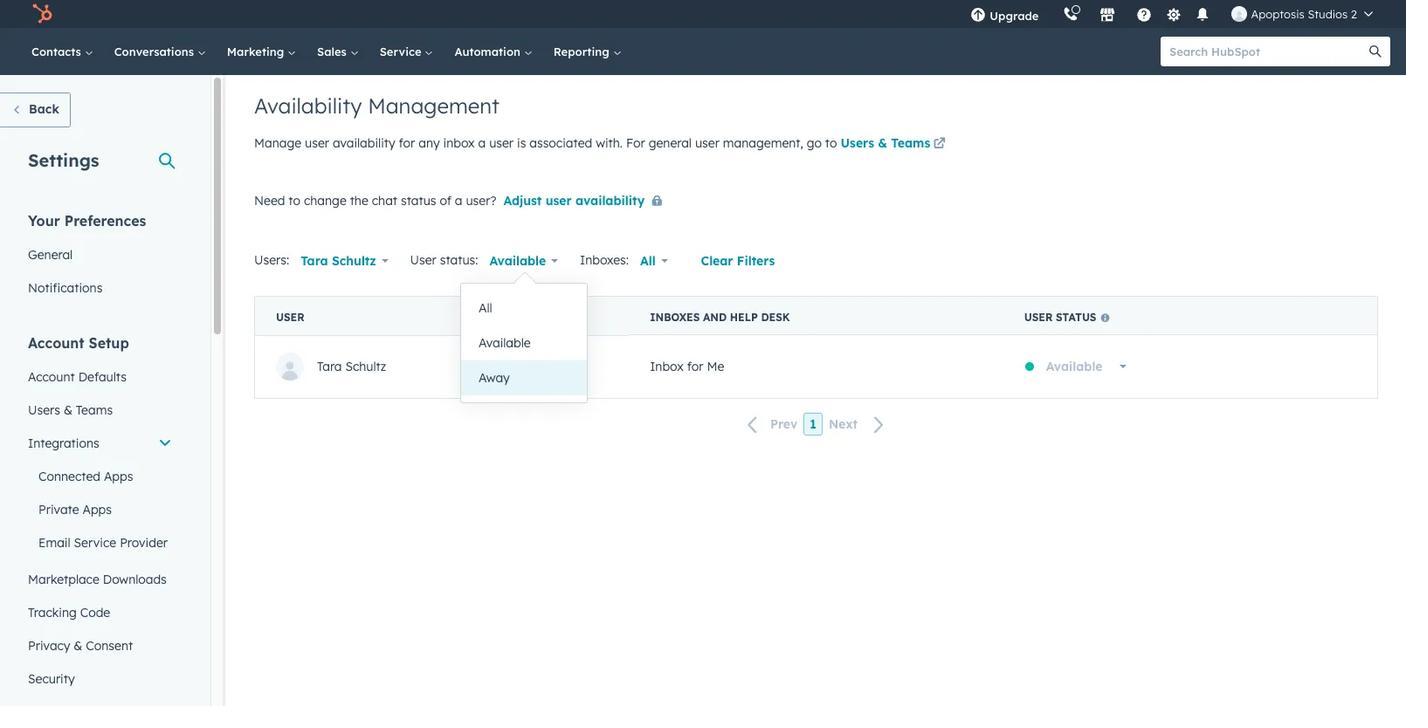 Task type: vqa. For each thing, say whether or not it's contained in the screenshot.
Unassigned contacts
no



Task type: locate. For each thing, give the bounding box(es) containing it.
0 horizontal spatial all
[[479, 301, 493, 316]]

studios
[[1308, 7, 1348, 21]]

users & teams link
[[841, 135, 949, 156], [17, 394, 183, 427]]

notifications image
[[1196, 8, 1211, 24]]

1 vertical spatial for
[[687, 359, 704, 375]]

0 horizontal spatial users
[[28, 403, 60, 419]]

account defaults link
[[17, 361, 183, 394]]

service down private apps link at the left bottom
[[74, 536, 116, 551]]

0 vertical spatial account
[[28, 335, 84, 352]]

conversations
[[114, 45, 197, 59]]

account
[[28, 335, 84, 352], [28, 370, 75, 385]]

apoptosis
[[1252, 7, 1305, 21]]

1 vertical spatial account
[[28, 370, 75, 385]]

and
[[703, 311, 727, 324]]

account down account setup
[[28, 370, 75, 385]]

1 horizontal spatial user
[[1025, 311, 1053, 324]]

integrations
[[28, 436, 99, 452]]

user right adjust
[[546, 193, 572, 209]]

apps up email service provider link
[[83, 502, 112, 518]]

users & teams for setup
[[28, 403, 113, 419]]

inbox
[[443, 135, 475, 151]]

0 horizontal spatial teams
[[76, 403, 113, 419]]

1 horizontal spatial users & teams link
[[841, 135, 949, 156]]

all inside popup button
[[640, 253, 656, 269]]

1 horizontal spatial users & teams
[[841, 135, 931, 151]]

tara
[[301, 253, 328, 269], [317, 359, 342, 375]]

0 vertical spatial users
[[841, 135, 875, 151]]

2 user from the left
[[276, 311, 305, 324]]

1 vertical spatial all
[[479, 301, 493, 316]]

search button
[[1361, 37, 1391, 66]]

0 horizontal spatial availability
[[333, 135, 396, 151]]

help
[[730, 311, 758, 324]]

for left me at the right bottom of the page
[[687, 359, 704, 375]]

0 vertical spatial service
[[380, 45, 425, 59]]

1 horizontal spatial users
[[841, 135, 875, 151]]

availability inside button
[[576, 193, 645, 209]]

1 horizontal spatial &
[[74, 639, 82, 654]]

user for user
[[276, 311, 305, 324]]

available up away
[[479, 336, 531, 351]]

account up 'account defaults'
[[28, 335, 84, 352]]

0 horizontal spatial users & teams link
[[17, 394, 183, 427]]

& for management
[[878, 135, 888, 151]]

apps down integrations button
[[104, 469, 133, 485]]

a
[[478, 135, 486, 151], [455, 193, 463, 209]]

apps for connected apps
[[104, 469, 133, 485]]

adjust
[[504, 193, 542, 209]]

security
[[28, 672, 75, 688]]

0 vertical spatial available button
[[478, 244, 570, 279]]

0 horizontal spatial &
[[64, 403, 72, 419]]

& left link opens in a new window image
[[878, 135, 888, 151]]

tara schultz
[[301, 253, 376, 269], [317, 359, 386, 375]]

tara schultz image
[[1232, 6, 1248, 22]]

available up all button on the left of the page
[[490, 253, 546, 269]]

teams inside account setup element
[[76, 403, 113, 419]]

0 vertical spatial to
[[826, 135, 838, 151]]

teams left link opens in a new window image
[[892, 135, 931, 151]]

2
[[1352, 7, 1358, 21]]

for left any
[[399, 135, 415, 151]]

defaults
[[78, 370, 127, 385]]

associated
[[530, 135, 593, 151]]

service
[[380, 45, 425, 59], [74, 536, 116, 551]]

user status
[[1025, 311, 1097, 324]]

users & teams link down defaults
[[17, 394, 183, 427]]

users & teams inside account setup element
[[28, 403, 113, 419]]

1 horizontal spatial availability
[[576, 193, 645, 209]]

0 vertical spatial users & teams
[[841, 135, 931, 151]]

connected
[[38, 469, 100, 485]]

list box containing all
[[461, 284, 587, 403]]

help button
[[1130, 0, 1160, 28]]

0 vertical spatial apps
[[104, 469, 133, 485]]

back link
[[0, 93, 71, 128]]

notifications
[[28, 280, 103, 296]]

users & teams left link opens in a new window image
[[841, 135, 931, 151]]

available down status
[[1047, 359, 1103, 375]]

your preferences
[[28, 212, 146, 230]]

preferences
[[64, 212, 146, 230]]

user down availability
[[305, 135, 329, 151]]

users
[[841, 135, 875, 151], [28, 403, 60, 419]]

1 vertical spatial users & teams
[[28, 403, 113, 419]]

0 horizontal spatial service
[[74, 536, 116, 551]]

user left status
[[1025, 311, 1053, 324]]

users & teams up integrations in the left of the page
[[28, 403, 113, 419]]

0 vertical spatial available
[[490, 253, 546, 269]]

user down "users:"
[[276, 311, 305, 324]]

availability down availability management
[[333, 135, 396, 151]]

connected apps link
[[17, 460, 183, 494]]

account setup element
[[17, 334, 183, 696]]

next
[[829, 417, 858, 433]]

for
[[399, 135, 415, 151], [687, 359, 704, 375]]

availability down "with."
[[576, 193, 645, 209]]

0 vertical spatial users & teams link
[[841, 135, 949, 156]]

teams up integrations button
[[76, 403, 113, 419]]

1 horizontal spatial to
[[826, 135, 838, 151]]

tracking code
[[28, 606, 110, 621]]

0 vertical spatial a
[[478, 135, 486, 151]]

user left is
[[489, 135, 514, 151]]

user?
[[466, 193, 497, 209]]

teams
[[892, 135, 931, 151], [76, 403, 113, 419]]

0 vertical spatial all
[[640, 253, 656, 269]]

available button down status
[[1035, 350, 1138, 384]]

0 vertical spatial tara
[[301, 253, 328, 269]]

the
[[350, 193, 369, 209]]

users & teams link for management
[[841, 135, 949, 156]]

privacy
[[28, 639, 70, 654]]

0 vertical spatial teams
[[892, 135, 931, 151]]

sales link
[[307, 28, 369, 75]]

1 vertical spatial service
[[74, 536, 116, 551]]

1 vertical spatial teams
[[76, 403, 113, 419]]

tara schultz button
[[289, 244, 400, 279]]

2 vertical spatial &
[[74, 639, 82, 654]]

menu item
[[1052, 0, 1055, 28]]

0 vertical spatial tara schultz
[[301, 253, 376, 269]]

0 horizontal spatial for
[[399, 135, 415, 151]]

a right inbox
[[478, 135, 486, 151]]

user
[[305, 135, 329, 151], [489, 135, 514, 151], [695, 135, 720, 151], [546, 193, 572, 209]]

1 horizontal spatial available button
[[1035, 350, 1138, 384]]

to right "need"
[[289, 193, 301, 209]]

0 vertical spatial schultz
[[332, 253, 376, 269]]

1 horizontal spatial all
[[640, 253, 656, 269]]

2 account from the top
[[28, 370, 75, 385]]

to right go
[[826, 135, 838, 151]]

menu
[[959, 0, 1386, 28]]

list box
[[461, 284, 587, 403]]

filters
[[737, 253, 775, 269]]

1 horizontal spatial a
[[478, 135, 486, 151]]

link opens in a new window image
[[934, 135, 946, 156]]

apoptosis studios 2 button
[[1222, 0, 1384, 28]]

0 horizontal spatial user
[[276, 311, 305, 324]]

sales
[[317, 45, 350, 59]]

menu containing apoptosis studios 2
[[959, 0, 1386, 28]]

0 vertical spatial availability
[[333, 135, 396, 151]]

1 vertical spatial availability
[[576, 193, 645, 209]]

0 vertical spatial &
[[878, 135, 888, 151]]

& up integrations in the left of the page
[[64, 403, 72, 419]]

1 user from the left
[[1025, 311, 1053, 324]]

provider
[[120, 536, 168, 551]]

users right go
[[841, 135, 875, 151]]

1 horizontal spatial teams
[[892, 135, 931, 151]]

upgrade
[[990, 9, 1039, 23]]

your preferences element
[[17, 211, 183, 305]]

available button
[[461, 326, 587, 361]]

tracking code link
[[17, 597, 183, 630]]

users & teams link right go
[[841, 135, 949, 156]]

available button
[[478, 244, 570, 279], [1035, 350, 1138, 384]]

user status:
[[410, 252, 478, 268]]

service up availability management
[[380, 45, 425, 59]]

your
[[28, 212, 60, 230]]

prev
[[771, 417, 798, 433]]

1 vertical spatial &
[[64, 403, 72, 419]]

Search HubSpot search field
[[1161, 37, 1375, 66]]

private
[[38, 502, 79, 518]]

&
[[878, 135, 888, 151], [64, 403, 72, 419], [74, 639, 82, 654]]

teams for management
[[892, 135, 931, 151]]

available button up all button on the left of the page
[[478, 244, 570, 279]]

prev button
[[737, 414, 804, 437]]

1 vertical spatial available
[[479, 336, 531, 351]]

link opens in a new window image
[[934, 138, 946, 151]]

all up available button
[[479, 301, 493, 316]]

1 vertical spatial users
[[28, 403, 60, 419]]

marketplace downloads link
[[17, 564, 183, 597]]

a right "of"
[[455, 193, 463, 209]]

is
[[517, 135, 526, 151]]

apps
[[104, 469, 133, 485], [83, 502, 112, 518]]

1 vertical spatial to
[[289, 193, 301, 209]]

users inside account setup element
[[28, 403, 60, 419]]

integrations button
[[17, 427, 183, 460]]

1 account from the top
[[28, 335, 84, 352]]

marketing
[[227, 45, 288, 59]]

desk
[[761, 311, 790, 324]]

0 horizontal spatial users & teams
[[28, 403, 113, 419]]

reporting link
[[543, 28, 632, 75]]

notifications button
[[1189, 0, 1218, 28]]

all right inboxes:
[[640, 253, 656, 269]]

account setup
[[28, 335, 129, 352]]

1 vertical spatial apps
[[83, 502, 112, 518]]

marketplace
[[28, 572, 99, 588]]

users up integrations in the left of the page
[[28, 403, 60, 419]]

availability
[[333, 135, 396, 151], [576, 193, 645, 209]]

1 vertical spatial a
[[455, 193, 463, 209]]

& right privacy
[[74, 639, 82, 654]]

1 vertical spatial users & teams link
[[17, 394, 183, 427]]

pagination navigation
[[254, 413, 1379, 437]]

2 horizontal spatial &
[[878, 135, 888, 151]]



Task type: describe. For each thing, give the bounding box(es) containing it.
contacts
[[31, 45, 85, 59]]

user for user status
[[1025, 311, 1053, 324]]

notifications link
[[17, 272, 183, 305]]

need
[[254, 193, 285, 209]]

upgrade image
[[971, 8, 987, 24]]

status
[[1056, 311, 1097, 324]]

& for setup
[[64, 403, 72, 419]]

status:
[[440, 252, 478, 268]]

privacy & consent
[[28, 639, 133, 654]]

user
[[410, 252, 437, 268]]

0 horizontal spatial a
[[455, 193, 463, 209]]

email
[[38, 536, 70, 551]]

setup
[[89, 335, 129, 352]]

0 vertical spatial for
[[399, 135, 415, 151]]

0 horizontal spatial to
[[289, 193, 301, 209]]

calling icon button
[[1057, 3, 1087, 25]]

connected apps
[[38, 469, 133, 485]]

help image
[[1137, 8, 1153, 24]]

0 horizontal spatial available button
[[478, 244, 570, 279]]

status
[[401, 193, 436, 209]]

contacts link
[[21, 28, 104, 75]]

manage user availability for any inbox a user is associated with. for general user management, go to
[[254, 135, 841, 151]]

inbox for me
[[650, 359, 725, 375]]

away button
[[461, 361, 587, 396]]

back
[[29, 101, 59, 117]]

inboxes:
[[580, 252, 629, 268]]

automation link
[[444, 28, 543, 75]]

1 horizontal spatial service
[[380, 45, 425, 59]]

users & teams link for setup
[[17, 394, 183, 427]]

availability
[[254, 93, 362, 119]]

account for account setup
[[28, 335, 84, 352]]

calling icon image
[[1064, 7, 1080, 23]]

1 vertical spatial tara schultz
[[317, 359, 386, 375]]

apoptosis studios 2
[[1252, 7, 1358, 21]]

account for account defaults
[[28, 370, 75, 385]]

clear filters
[[701, 253, 775, 269]]

users for availability management
[[841, 135, 875, 151]]

privacy & consent link
[[17, 630, 183, 663]]

management
[[368, 93, 500, 119]]

settings link
[[1163, 5, 1185, 23]]

users for account setup
[[28, 403, 60, 419]]

marketplaces button
[[1090, 0, 1127, 28]]

marketing link
[[217, 28, 307, 75]]

conversations link
[[104, 28, 217, 75]]

automation
[[455, 45, 524, 59]]

1 vertical spatial available button
[[1035, 350, 1138, 384]]

code
[[80, 606, 110, 621]]

all inside button
[[479, 301, 493, 316]]

hubspot link
[[21, 3, 66, 24]]

availability for manage
[[333, 135, 396, 151]]

1
[[810, 417, 817, 433]]

private apps link
[[17, 494, 183, 527]]

change
[[304, 193, 347, 209]]

general link
[[17, 239, 183, 272]]

chat
[[372, 193, 398, 209]]

user inside adjust user availability button
[[546, 193, 572, 209]]

management,
[[723, 135, 804, 151]]

security link
[[17, 663, 183, 696]]

email service provider
[[38, 536, 168, 551]]

adjust user availability button
[[504, 190, 669, 213]]

schultz inside popup button
[[332, 253, 376, 269]]

private apps
[[38, 502, 112, 518]]

account defaults
[[28, 370, 127, 385]]

1 horizontal spatial for
[[687, 359, 704, 375]]

inbox
[[650, 359, 684, 375]]

hubspot image
[[31, 3, 52, 24]]

apps for private apps
[[83, 502, 112, 518]]

adjust user availability
[[504, 193, 645, 209]]

service link
[[369, 28, 444, 75]]

away
[[479, 370, 510, 386]]

manage
[[254, 135, 302, 151]]

user right general
[[695, 135, 720, 151]]

2 vertical spatial available
[[1047, 359, 1103, 375]]

with.
[[596, 135, 623, 151]]

clear filters button
[[690, 244, 787, 279]]

clear
[[701, 253, 734, 269]]

tracking
[[28, 606, 77, 621]]

go
[[807, 135, 822, 151]]

1 button
[[804, 413, 823, 436]]

email service provider link
[[17, 527, 183, 560]]

tara inside popup button
[[301, 253, 328, 269]]

all button
[[629, 244, 679, 279]]

teams for setup
[[76, 403, 113, 419]]

availability for adjust
[[576, 193, 645, 209]]

availability management
[[254, 93, 500, 119]]

inboxes
[[650, 311, 700, 324]]

any
[[419, 135, 440, 151]]

users:
[[254, 252, 289, 268]]

marketplace downloads
[[28, 572, 167, 588]]

marketplaces image
[[1100, 8, 1116, 24]]

settings image
[[1166, 7, 1182, 23]]

settings
[[28, 149, 99, 171]]

available inside button
[[479, 336, 531, 351]]

service inside account setup element
[[74, 536, 116, 551]]

search image
[[1370, 45, 1382, 58]]

1 vertical spatial tara
[[317, 359, 342, 375]]

users & teams for management
[[841, 135, 931, 151]]

of
[[440, 193, 452, 209]]

reporting
[[554, 45, 613, 59]]

consent
[[86, 639, 133, 654]]

need to change the chat status of a user?
[[254, 193, 497, 209]]

1 vertical spatial schultz
[[346, 359, 386, 375]]

tara schultz inside popup button
[[301, 253, 376, 269]]

me
[[707, 359, 725, 375]]



